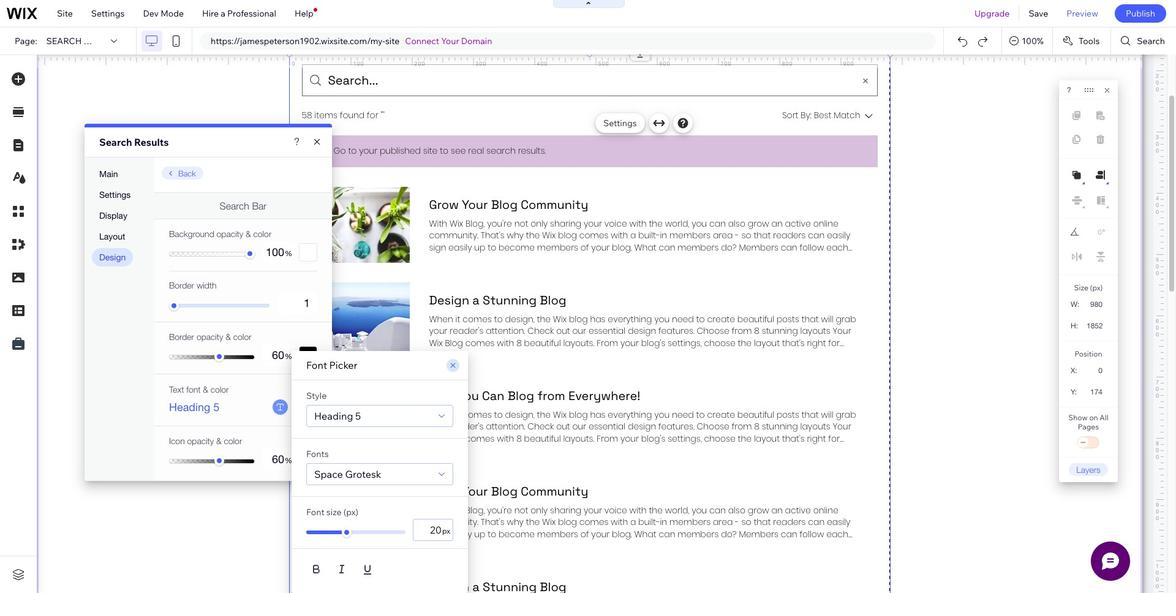 Task type: locate. For each thing, give the bounding box(es) containing it.
1 vertical spatial settings
[[604, 118, 637, 129]]

1 horizontal spatial search
[[1138, 36, 1166, 47]]

1 vertical spatial search
[[99, 136, 132, 148]]

search
[[1138, 36, 1166, 47], [99, 136, 132, 148]]

font left size
[[306, 507, 325, 518]]

search inside button
[[1138, 36, 1166, 47]]

0 vertical spatial settings
[[91, 8, 125, 19]]

https://jamespeterson1902.wixsite.com/my-site connect your domain
[[211, 36, 492, 47]]

100%
[[1022, 36, 1044, 47]]

(px)
[[1091, 283, 1103, 292], [344, 507, 359, 518]]

0 vertical spatial search
[[1138, 36, 1166, 47]]

settings
[[91, 8, 125, 19], [604, 118, 637, 129]]

1 horizontal spatial (px)
[[1091, 283, 1103, 292]]

None text field
[[1084, 362, 1108, 379]]

2 font from the top
[[306, 507, 325, 518]]

font
[[306, 359, 327, 371], [306, 507, 325, 518]]

search left results
[[99, 136, 132, 148]]

1 horizontal spatial settings
[[604, 118, 637, 129]]

None text field
[[1086, 224, 1102, 240], [1084, 296, 1108, 313], [1085, 317, 1108, 334], [1084, 384, 1108, 400], [413, 519, 454, 541], [1086, 224, 1102, 240], [1084, 296, 1108, 313], [1085, 317, 1108, 334], [1084, 384, 1108, 400], [413, 519, 454, 541]]

professional
[[227, 8, 276, 19]]

a
[[221, 8, 225, 19]]

font size (px)
[[306, 507, 359, 518]]

font left the picker at the bottom of page
[[306, 359, 327, 371]]

dev
[[143, 8, 159, 19]]

tools
[[1079, 36, 1100, 47]]

picker
[[329, 359, 358, 371]]

0 vertical spatial font
[[306, 359, 327, 371]]

°
[[1103, 228, 1106, 237]]

upgrade
[[975, 8, 1010, 19]]

space grotesk
[[314, 468, 381, 480]]

domain
[[461, 36, 492, 47]]

mode
[[161, 8, 184, 19]]

0 horizontal spatial search
[[99, 136, 132, 148]]

show
[[1069, 413, 1088, 422]]

w:
[[1071, 300, 1080, 309]]

on
[[1090, 413, 1099, 422]]

preview
[[1067, 8, 1099, 19]]

hire a professional
[[202, 8, 276, 19]]

site
[[57, 8, 73, 19]]

heading
[[314, 410, 353, 422]]

search for search results
[[99, 136, 132, 148]]

preview button
[[1058, 0, 1108, 27]]

switch
[[1077, 435, 1101, 452]]

1 vertical spatial font
[[306, 507, 325, 518]]

search down the 'publish'
[[1138, 36, 1166, 47]]

1 font from the top
[[306, 359, 327, 371]]

x:
[[1071, 366, 1078, 375]]

search
[[46, 36, 82, 47]]

pages
[[1079, 422, 1100, 431]]

size
[[1075, 283, 1089, 292]]

show on all pages
[[1069, 413, 1109, 431]]

0 vertical spatial (px)
[[1091, 283, 1103, 292]]

site
[[385, 36, 400, 47]]

0 horizontal spatial (px)
[[344, 507, 359, 518]]

save button
[[1020, 0, 1058, 27]]



Task type: describe. For each thing, give the bounding box(es) containing it.
font picker
[[306, 359, 358, 371]]

all
[[1100, 413, 1109, 422]]

hire
[[202, 8, 219, 19]]

5
[[355, 410, 361, 422]]

?
[[1068, 86, 1072, 94]]

search results
[[46, 36, 122, 47]]

1 vertical spatial (px)
[[344, 507, 359, 518]]

fonts
[[306, 449, 329, 460]]

help
[[295, 8, 314, 19]]

tooltip image
[[450, 504, 461, 515]]

grotesk
[[345, 468, 381, 480]]

publish button
[[1115, 4, 1167, 23]]

? button
[[1068, 86, 1072, 94]]

publish
[[1126, 8, 1156, 19]]

100% button
[[1003, 28, 1053, 55]]

size (px)
[[1075, 283, 1103, 292]]

layers button
[[1069, 463, 1109, 476]]

search for search
[[1138, 36, 1166, 47]]

y:
[[1071, 388, 1077, 397]]

layers
[[1077, 465, 1101, 475]]

size
[[327, 507, 342, 518]]

position
[[1075, 349, 1103, 359]]

heading 5
[[314, 410, 361, 422]]

results
[[84, 36, 122, 47]]

font for font size (px)
[[306, 507, 325, 518]]

dev mode
[[143, 8, 184, 19]]

tools button
[[1053, 28, 1111, 55]]

connect
[[405, 36, 440, 47]]

https://jamespeterson1902.wixsite.com/my-
[[211, 36, 385, 47]]

search button
[[1112, 28, 1177, 55]]

your
[[441, 36, 459, 47]]

style
[[306, 390, 327, 401]]

save
[[1029, 8, 1049, 19]]

h:
[[1071, 322, 1079, 330]]

font for font picker
[[306, 359, 327, 371]]

0 horizontal spatial settings
[[91, 8, 125, 19]]

space
[[314, 468, 343, 480]]

results
[[134, 136, 169, 148]]

search results
[[99, 136, 169, 148]]



Task type: vqa. For each thing, say whether or not it's contained in the screenshot.
Picker
yes



